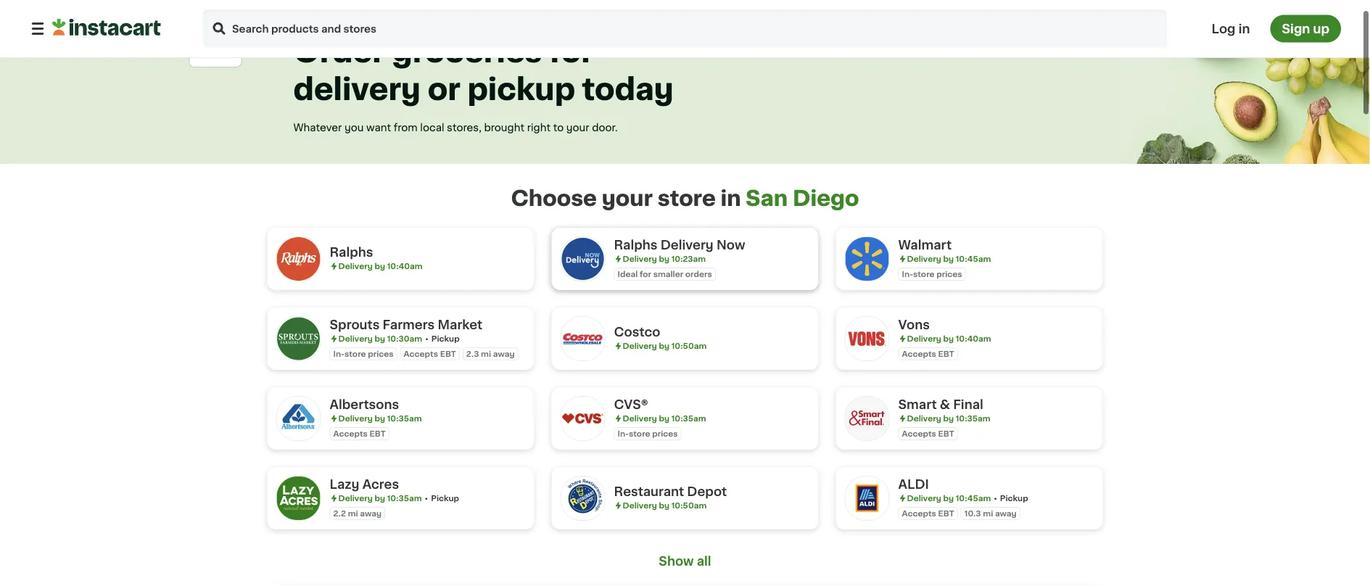 Task type: describe. For each thing, give the bounding box(es) containing it.
by for costco
[[659, 342, 670, 350]]

delivery by 10:23am
[[623, 255, 706, 263]]

accepts ebt for smart & final
[[902, 430, 954, 438]]

log
[[1212, 22, 1236, 35]]

in-store prices for sprouts farmers market
[[333, 350, 394, 358]]

now
[[717, 239, 745, 251]]

store for cvs®
[[629, 430, 650, 438]]

sign up button
[[1271, 15, 1341, 42]]

accepts ebt for vons
[[902, 350, 954, 358]]

accepts ebt down 10:30am
[[404, 350, 456, 358]]

sprouts
[[330, 319, 380, 331]]

10.3 mi away
[[965, 510, 1017, 518]]

ebt for vons
[[938, 350, 954, 358]]

ideal for smaller orders
[[618, 270, 712, 278]]

walmart
[[898, 239, 952, 251]]

by for albertsons
[[375, 415, 385, 423]]

diego
[[793, 188, 859, 209]]

sprouts farmers market
[[330, 319, 483, 331]]

market
[[438, 319, 483, 331]]

accepts ebt for albertsons
[[333, 430, 386, 438]]

show all button
[[655, 553, 716, 570]]

2.3
[[466, 350, 479, 358]]

delivery up 10:23am on the top of page
[[661, 239, 714, 251]]

1 horizontal spatial for
[[640, 270, 651, 278]]

ebt for albertsons
[[370, 430, 386, 438]]

in- for cvs®
[[618, 430, 629, 438]]

pickup
[[467, 75, 575, 104]]

sprouts farmers market image
[[276, 316, 321, 361]]

local
[[420, 123, 444, 133]]

in- for sprouts farmers market
[[333, 350, 345, 358]]

delivery for walmart
[[907, 255, 941, 263]]

10.3
[[965, 510, 981, 518]]

2.2
[[333, 510, 346, 518]]

10:40am for vons
[[956, 335, 991, 343]]

delivery up 2.2 mi away at the bottom of the page
[[338, 494, 373, 502]]

cvs® image
[[560, 396, 605, 441]]

store for sprouts farmers market
[[345, 350, 366, 358]]

away for 2.2 mi away
[[360, 510, 382, 518]]

in inside button
[[1239, 22, 1250, 35]]

store up ralphs delivery now
[[658, 188, 716, 209]]

by for ralphs delivery now
[[659, 255, 670, 263]]

accepts for vons
[[902, 350, 936, 358]]

costco image
[[560, 316, 605, 361]]

delivery down the aldi on the bottom right of page
[[907, 494, 941, 502]]

whatever
[[293, 123, 342, 133]]

by for smart & final
[[943, 415, 954, 423]]

1 vertical spatial in
[[721, 188, 741, 209]]

0 vertical spatial your
[[566, 123, 589, 133]]

&
[[940, 399, 950, 411]]

to
[[553, 123, 564, 133]]

right
[[527, 123, 551, 133]]

delivery by 10:40am for ralphs
[[338, 262, 423, 270]]

order
[[293, 37, 385, 67]]

open main menu image
[[29, 20, 46, 37]]

by for vons
[[943, 335, 954, 343]]

10:50am for costco
[[672, 342, 707, 350]]

10:35am for albertsons
[[387, 415, 422, 423]]

lazy
[[330, 478, 359, 491]]

from
[[394, 123, 418, 133]]

delivery by 10:40am for vons
[[907, 335, 991, 343]]

ebt left 2.3
[[440, 350, 456, 358]]

san
[[746, 188, 788, 209]]

acres
[[362, 478, 399, 491]]

10:35am for cvs®
[[672, 415, 706, 423]]

cvs®
[[614, 399, 648, 411]]

delivery by 10:50am for costco
[[623, 342, 707, 350]]

show
[[659, 555, 694, 568]]

delivery for vons
[[907, 335, 941, 343]]

choose
[[511, 188, 597, 209]]

brought
[[484, 123, 525, 133]]

pickup for acres
[[431, 494, 459, 502]]

sign
[[1282, 22, 1310, 35]]

door.
[[592, 123, 618, 133]]

delivery for ralphs delivery now
[[623, 255, 657, 263]]

walmart image
[[845, 236, 890, 281]]

10:35am for smart & final
[[956, 415, 991, 423]]

albertsons
[[330, 399, 399, 411]]

depot
[[687, 486, 727, 498]]

accepts ebt for aldi
[[902, 510, 954, 518]]

smaller
[[653, 270, 683, 278]]

by for restaurant depot
[[659, 502, 670, 510]]

albertsons image
[[276, 396, 321, 441]]

by for ralphs
[[375, 262, 385, 270]]

in-store prices for cvs®
[[618, 430, 678, 438]]

accepts for smart & final
[[902, 430, 936, 438]]

in-store prices for walmart
[[902, 270, 962, 278]]



Task type: locate. For each thing, give the bounding box(es) containing it.
• for acres
[[425, 494, 428, 502]]

smart & final
[[898, 399, 984, 411]]

0 horizontal spatial prices
[[368, 350, 394, 358]]

in-
[[902, 270, 913, 278], [333, 350, 345, 358], [618, 430, 629, 438]]

1 10:50am from the top
[[672, 342, 707, 350]]

restaurant
[[614, 486, 684, 498]]

your up ralphs delivery now
[[602, 188, 653, 209]]

1 horizontal spatial in
[[1239, 22, 1250, 35]]

farmers
[[383, 319, 435, 331]]

delivery by 10:50am for restaurant depot
[[623, 502, 707, 510]]

stores,
[[447, 123, 482, 133]]

delivery by 10:30am • pickup
[[338, 335, 460, 343]]

0 vertical spatial in-
[[902, 270, 913, 278]]

2 delivery by 10:50am from the top
[[623, 502, 707, 510]]

ralphs image
[[276, 236, 321, 281]]

log in button
[[1208, 15, 1255, 42]]

all
[[697, 555, 711, 568]]

accepts down 10:30am
[[404, 350, 438, 358]]

ideal
[[618, 270, 638, 278]]

1 vertical spatial 10:50am
[[672, 502, 707, 510]]

delivery up 'ideal'
[[623, 255, 657, 263]]

1 horizontal spatial prices
[[652, 430, 678, 438]]

smart
[[898, 399, 937, 411]]

1 horizontal spatial in-
[[618, 430, 629, 438]]

prices for walmart
[[937, 270, 962, 278]]

delivery for ralphs
[[338, 262, 373, 270]]

ebt down delivery by 10:45am • pickup
[[938, 510, 954, 518]]

in left san
[[721, 188, 741, 209]]

2 horizontal spatial in-
[[902, 270, 913, 278]]

store for walmart
[[913, 270, 935, 278]]

delivery for restaurant depot
[[623, 502, 657, 510]]

accepts ebt down smart at the bottom right of the page
[[902, 430, 954, 438]]

mi right 2.3
[[481, 350, 491, 358]]

0 vertical spatial 10:45am
[[956, 255, 991, 263]]

0 horizontal spatial 10:40am
[[387, 262, 423, 270]]

accepts ebt down albertsons on the left
[[333, 430, 386, 438]]

delivery by 10:35am for smart & final
[[907, 415, 991, 423]]

whatever you want from local stores, brought right to your door.
[[293, 123, 618, 133]]

10:40am
[[387, 262, 423, 270], [956, 335, 991, 343]]

aldi image
[[845, 476, 890, 521]]

delivery by 10:40am up sprouts farmers market
[[338, 262, 423, 270]]

store down cvs®
[[629, 430, 650, 438]]

ebt up &
[[938, 350, 954, 358]]

in-store prices
[[902, 270, 962, 278], [333, 350, 394, 358], [618, 430, 678, 438]]

1 vertical spatial in-
[[333, 350, 345, 358]]

order groceries for delivery or pickup today
[[293, 37, 674, 104]]

0 vertical spatial prices
[[937, 270, 962, 278]]

None search field
[[202, 8, 1168, 49]]

2.2 mi away
[[333, 510, 382, 518]]

1 delivery by 10:50am from the top
[[623, 342, 707, 350]]

accepts down "vons" in the bottom right of the page
[[902, 350, 936, 358]]

log in
[[1212, 22, 1250, 35]]

accepts down the aldi on the bottom right of page
[[902, 510, 936, 518]]

in
[[1239, 22, 1250, 35], [721, 188, 741, 209]]

1 delivery by 10:35am from the left
[[338, 415, 422, 423]]

10:30am
[[387, 335, 422, 343]]

ebt for smart & final
[[938, 430, 954, 438]]

delivery by 10:35am for albertsons
[[338, 415, 422, 423]]

san diego button
[[746, 188, 859, 209]]

delivery for smart & final
[[907, 415, 941, 423]]

delivery right ralphs image
[[338, 262, 373, 270]]

delivery by 10:35am down albertsons on the left
[[338, 415, 422, 423]]

lazy acres image
[[276, 476, 321, 521]]

0 horizontal spatial in
[[721, 188, 741, 209]]

final
[[953, 399, 984, 411]]

1 vertical spatial for
[[640, 270, 651, 278]]

in-store prices down sprouts
[[333, 350, 394, 358]]

delivery by 10:35am • pickup
[[338, 494, 459, 502]]

delivery down cvs®
[[623, 415, 657, 423]]

1 horizontal spatial 10:40am
[[956, 335, 991, 343]]

0 horizontal spatial in-
[[333, 350, 345, 358]]

united states element
[[198, 41, 217, 59]]

1 horizontal spatial delivery by 10:40am
[[907, 335, 991, 343]]

2 horizontal spatial in-store prices
[[902, 270, 962, 278]]

store down walmart at right
[[913, 270, 935, 278]]

show all
[[659, 555, 711, 568]]

ebt down albertsons on the left
[[370, 430, 386, 438]]

2 horizontal spatial prices
[[937, 270, 962, 278]]

1 horizontal spatial your
[[602, 188, 653, 209]]

10:40am for ralphs
[[387, 262, 423, 270]]

prices up the restaurant depot
[[652, 430, 678, 438]]

1 horizontal spatial in-store prices
[[618, 430, 678, 438]]

mi right 2.2
[[348, 510, 358, 518]]

for inside 'order groceries for delivery or pickup today'
[[549, 37, 594, 67]]

lazy acres
[[330, 478, 399, 491]]

vons image
[[845, 316, 890, 361]]

10:50am down depot at right bottom
[[672, 502, 707, 510]]

0 vertical spatial in-store prices
[[902, 270, 962, 278]]

10:40am up sprouts farmers market
[[387, 262, 423, 270]]

prices
[[937, 270, 962, 278], [368, 350, 394, 358], [652, 430, 678, 438]]

delivery for costco
[[623, 342, 657, 350]]

10:45am for delivery by 10:45am
[[956, 255, 991, 263]]

delivery
[[661, 239, 714, 251], [623, 255, 657, 263], [907, 255, 941, 263], [338, 262, 373, 270], [338, 335, 373, 343], [907, 335, 941, 343], [623, 342, 657, 350], [338, 415, 373, 423], [623, 415, 657, 423], [907, 415, 941, 423], [338, 494, 373, 502], [907, 494, 941, 502], [623, 502, 657, 510]]

store down sprouts
[[345, 350, 366, 358]]

instacart home image
[[52, 18, 161, 36]]

delivery by 10:50am
[[623, 342, 707, 350], [623, 502, 707, 510]]

want
[[366, 123, 391, 133]]

costco
[[614, 326, 660, 338]]

delivery by 10:40am
[[338, 262, 423, 270], [907, 335, 991, 343]]

you
[[345, 123, 364, 133]]

0 vertical spatial 10:40am
[[387, 262, 423, 270]]

delivery down sprouts
[[338, 335, 373, 343]]

in- down sprouts
[[333, 350, 345, 358]]

ralphs up 'ideal'
[[614, 239, 658, 251]]

2 vertical spatial in-store prices
[[618, 430, 678, 438]]

2 10:45am from the top
[[956, 494, 991, 502]]

0 horizontal spatial delivery by 10:40am
[[338, 262, 423, 270]]

prices down delivery by 10:30am • pickup
[[368, 350, 394, 358]]

10:50am for restaurant depot
[[672, 502, 707, 510]]

ralphs for ralphs
[[330, 246, 373, 259]]

restaurant depot
[[614, 486, 727, 498]]

mi for 2.2
[[348, 510, 358, 518]]

0 vertical spatial 10:50am
[[672, 342, 707, 350]]

delivery by 10:45am • pickup
[[907, 494, 1028, 502]]

delivery
[[293, 75, 421, 104]]

2 horizontal spatial away
[[995, 510, 1017, 518]]

2 horizontal spatial delivery by 10:35am
[[907, 415, 991, 423]]

mi for 10.3
[[983, 510, 993, 518]]

1 vertical spatial prices
[[368, 350, 394, 358]]

accepts down albertsons on the left
[[333, 430, 368, 438]]

for
[[549, 37, 594, 67], [640, 270, 651, 278]]

1 vertical spatial 10:40am
[[956, 335, 991, 343]]

orders
[[685, 270, 712, 278]]

delivery down smart at the bottom right of the page
[[907, 415, 941, 423]]

10:50am down the orders
[[672, 342, 707, 350]]

away right 2.3
[[493, 350, 515, 358]]

choose your store in san diego
[[511, 188, 859, 209]]

0 vertical spatial delivery by 10:50am
[[623, 342, 707, 350]]

restaurant depot image
[[560, 476, 605, 521]]

away
[[493, 350, 515, 358], [360, 510, 382, 518], [995, 510, 1017, 518]]

1 vertical spatial delivery by 10:50am
[[623, 502, 707, 510]]

accepts for albertsons
[[333, 430, 368, 438]]

pickup for farmers
[[431, 335, 460, 343]]

10:35am
[[387, 415, 422, 423], [672, 415, 706, 423], [956, 415, 991, 423], [387, 494, 422, 502]]

2 10:50am from the top
[[672, 502, 707, 510]]

1 vertical spatial your
[[602, 188, 653, 209]]

away for 10.3 mi away
[[995, 510, 1017, 518]]

delivery by 10:50am down 'costco'
[[623, 342, 707, 350]]

delivery down walmart at right
[[907, 255, 941, 263]]

in-store prices down cvs®
[[618, 430, 678, 438]]

in right log
[[1239, 22, 1250, 35]]

1 horizontal spatial mi
[[481, 350, 491, 358]]

delivery by 10:50am down the restaurant depot
[[623, 502, 707, 510]]

0 horizontal spatial delivery by 10:35am
[[338, 415, 422, 423]]

ebt down &
[[938, 430, 954, 438]]

in- down walmart at right
[[902, 270, 913, 278]]

0 vertical spatial delivery by 10:40am
[[338, 262, 423, 270]]

1 vertical spatial in-store prices
[[333, 350, 394, 358]]

aldi
[[898, 478, 929, 491]]

in-store prices down the delivery by 10:45am
[[902, 270, 962, 278]]

2 delivery by 10:35am from the left
[[623, 415, 706, 423]]

1 horizontal spatial ralphs
[[614, 239, 658, 251]]

0 horizontal spatial your
[[566, 123, 589, 133]]

delivery down albertsons on the left
[[338, 415, 373, 423]]

or
[[428, 75, 461, 104]]

delivery by 10:45am
[[907, 255, 991, 263]]

10:45am for delivery by 10:45am • pickup
[[956, 494, 991, 502]]

ebt
[[440, 350, 456, 358], [938, 350, 954, 358], [370, 430, 386, 438], [938, 430, 954, 438], [938, 510, 954, 518]]

accepts ebt
[[404, 350, 456, 358], [902, 350, 954, 358], [333, 430, 386, 438], [902, 430, 954, 438], [902, 510, 954, 518]]

delivery down 'costco'
[[623, 342, 657, 350]]

3 delivery by 10:35am from the left
[[907, 415, 991, 423]]

delivery down "vons" in the bottom right of the page
[[907, 335, 941, 343]]

for up pickup
[[549, 37, 594, 67]]

your right the to
[[566, 123, 589, 133]]

ralphs for ralphs delivery now
[[614, 239, 658, 251]]

vons
[[898, 319, 930, 331]]

accepts
[[404, 350, 438, 358], [902, 350, 936, 358], [333, 430, 368, 438], [902, 430, 936, 438], [902, 510, 936, 518]]

2 vertical spatial prices
[[652, 430, 678, 438]]

sign up
[[1282, 22, 1330, 35]]

prices down the delivery by 10:45am
[[937, 270, 962, 278]]

prices for sprouts farmers market
[[368, 350, 394, 358]]

accepts down smart at the bottom right of the page
[[902, 430, 936, 438]]

2 vertical spatial in-
[[618, 430, 629, 438]]

2.3 mi away
[[466, 350, 515, 358]]

away right 10.3
[[995, 510, 1017, 518]]

for right 'ideal'
[[640, 270, 651, 278]]

accepts ebt down the aldi on the bottom right of page
[[902, 510, 954, 518]]

0 horizontal spatial away
[[360, 510, 382, 518]]

by for walmart
[[943, 255, 954, 263]]

10:23am
[[672, 255, 706, 263]]

ralphs delivery now
[[614, 239, 745, 251]]

away for 2.3 mi away
[[493, 350, 515, 358]]

accepts ebt down "vons" in the bottom right of the page
[[902, 350, 954, 358]]

0 horizontal spatial for
[[549, 37, 594, 67]]

in- for walmart
[[902, 270, 913, 278]]

2 horizontal spatial mi
[[983, 510, 993, 518]]

0 horizontal spatial mi
[[348, 510, 358, 518]]

in- down cvs®
[[618, 430, 629, 438]]

1 10:45am from the top
[[956, 255, 991, 263]]

delivery down restaurant
[[623, 502, 657, 510]]

ralphs delivery now image
[[560, 236, 605, 281]]

•
[[425, 335, 429, 343], [425, 494, 428, 502], [994, 494, 997, 502]]

smart & final image
[[845, 396, 890, 441]]

pickup
[[431, 335, 460, 343], [431, 494, 459, 502], [1000, 494, 1028, 502]]

by
[[659, 255, 670, 263], [943, 255, 954, 263], [375, 262, 385, 270], [375, 335, 385, 343], [943, 335, 954, 343], [659, 342, 670, 350], [375, 415, 385, 423], [659, 415, 670, 423], [943, 415, 954, 423], [375, 494, 385, 502], [943, 494, 954, 502], [659, 502, 670, 510]]

ralphs right ralphs image
[[330, 246, 373, 259]]

0 vertical spatial in
[[1239, 22, 1250, 35]]

store
[[658, 188, 716, 209], [913, 270, 935, 278], [345, 350, 366, 358], [629, 430, 650, 438]]

delivery by 10:35am down cvs®
[[623, 415, 706, 423]]

delivery by 10:35am
[[338, 415, 422, 423], [623, 415, 706, 423], [907, 415, 991, 423]]

10:45am
[[956, 255, 991, 263], [956, 494, 991, 502]]

mi
[[481, 350, 491, 358], [348, 510, 358, 518], [983, 510, 993, 518]]

today
[[582, 75, 674, 104]]

mi right 10.3
[[983, 510, 993, 518]]

0 horizontal spatial in-store prices
[[333, 350, 394, 358]]

delivery by 10:35am down &
[[907, 415, 991, 423]]

1 vertical spatial delivery by 10:40am
[[907, 335, 991, 343]]

1 vertical spatial 10:45am
[[956, 494, 991, 502]]

delivery by 10:35am for cvs®
[[623, 415, 706, 423]]

your
[[566, 123, 589, 133], [602, 188, 653, 209]]

groceries
[[392, 37, 542, 67]]

1 horizontal spatial delivery by 10:35am
[[623, 415, 706, 423]]

delivery for albertsons
[[338, 415, 373, 423]]

up
[[1313, 22, 1330, 35]]

by for cvs®
[[659, 415, 670, 423]]

Search field
[[202, 8, 1168, 49]]

ralphs
[[614, 239, 658, 251], [330, 246, 373, 259]]

away down lazy acres
[[360, 510, 382, 518]]

ebt for aldi
[[938, 510, 954, 518]]

mi for 2.3
[[481, 350, 491, 358]]

0 vertical spatial for
[[549, 37, 594, 67]]

prices for cvs®
[[652, 430, 678, 438]]

1 horizontal spatial away
[[493, 350, 515, 358]]

10:50am
[[672, 342, 707, 350], [672, 502, 707, 510]]

10:40am up final
[[956, 335, 991, 343]]

accepts for aldi
[[902, 510, 936, 518]]

• for farmers
[[425, 335, 429, 343]]

delivery for cvs®
[[623, 415, 657, 423]]

delivery by 10:40am down "vons" in the bottom right of the page
[[907, 335, 991, 343]]

0 horizontal spatial ralphs
[[330, 246, 373, 259]]



Task type: vqa. For each thing, say whether or not it's contained in the screenshot.
Pilot Black Ink Fine Point G2 Retractable Gel Pens $
no



